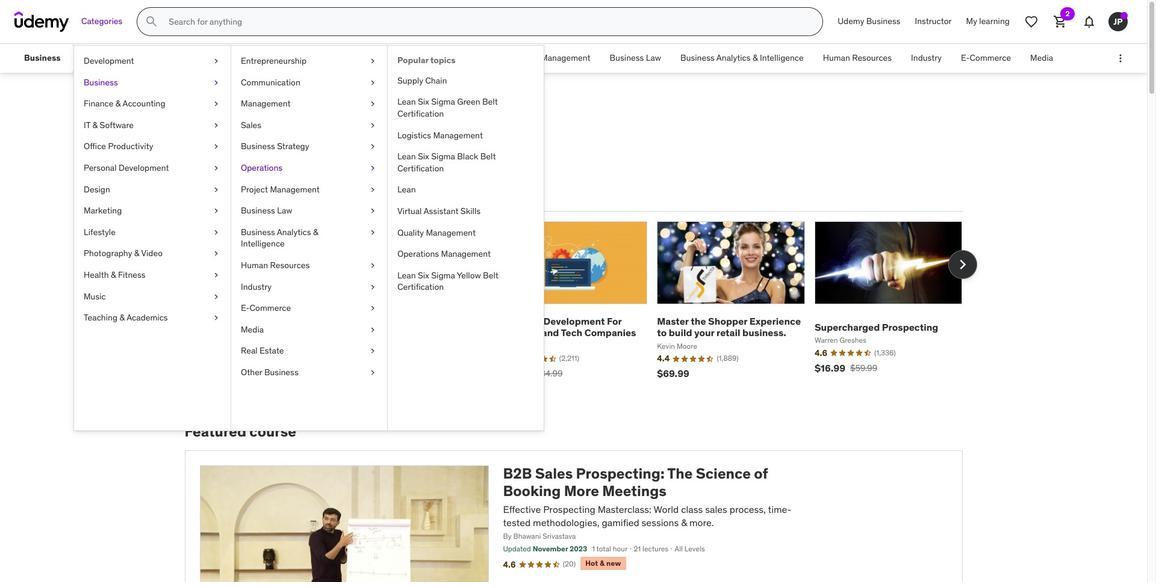 Task type: describe. For each thing, give the bounding box(es) containing it.
masterclass:
[[598, 504, 652, 516]]

music link
[[74, 286, 231, 308]]

by
[[503, 533, 512, 542]]

& for hot & new
[[600, 560, 605, 569]]

course
[[250, 423, 296, 442]]

next image
[[953, 255, 972, 275]]

xsmall image for sales
[[368, 120, 378, 132]]

0 horizontal spatial entrepreneurship link
[[81, 44, 166, 73]]

carousel element
[[185, 222, 977, 395]]

startups
[[500, 327, 540, 339]]

popular
[[397, 55, 429, 66]]

office
[[84, 141, 106, 152]]

lean for lean six sigma green belt certification
[[397, 97, 416, 107]]

xsmall image for marketing
[[211, 205, 221, 217]]

time-
[[768, 504, 791, 516]]

sales
[[705, 504, 727, 516]]

business development for startups and tech companies link
[[500, 316, 636, 339]]

lean six sigma yellow belt certification
[[397, 270, 499, 293]]

six for lean six sigma black belt certification
[[418, 151, 429, 162]]

strategy for the top business strategy link
[[399, 53, 432, 63]]

most popular
[[187, 190, 248, 202]]

2023
[[570, 545, 587, 554]]

sessions
[[642, 517, 679, 529]]

prospecting:
[[576, 465, 665, 484]]

21 lectures
[[634, 545, 669, 554]]

xsmall image for health & fitness
[[211, 270, 221, 282]]

real
[[241, 346, 258, 357]]

photography & video link
[[74, 244, 231, 265]]

master
[[657, 316, 689, 328]]

office productivity link
[[74, 136, 231, 158]]

& for it & software
[[92, 120, 98, 131]]

xsmall image for business analytics & intelligence
[[368, 227, 378, 239]]

categories
[[81, 16, 122, 27]]

business.
[[743, 327, 786, 339]]

my learning link
[[959, 7, 1017, 36]]

featured
[[185, 423, 246, 442]]

quality management
[[397, 227, 476, 238]]

1 horizontal spatial human resources
[[823, 53, 892, 63]]

srivastava
[[543, 533, 576, 542]]

0 horizontal spatial communication
[[176, 53, 235, 63]]

prospecting inside "carousel" element
[[882, 321, 939, 333]]

meetings
[[602, 482, 667, 501]]

1 horizontal spatial industry link
[[902, 44, 952, 73]]

0 horizontal spatial project
[[241, 184, 268, 195]]

lean six sigma yellow belt certification link
[[388, 265, 544, 299]]

1 vertical spatial business strategy
[[241, 141, 309, 152]]

1 total hour
[[592, 545, 628, 554]]

0 horizontal spatial human resources link
[[231, 255, 387, 277]]

1 horizontal spatial business analytics & intelligence link
[[671, 44, 813, 73]]

other
[[241, 367, 262, 378]]

project management for the right project management link
[[512, 53, 591, 63]]

quality management link
[[388, 223, 544, 244]]

hot
[[586, 560, 598, 569]]

xsmall image for other business
[[368, 367, 378, 379]]

experience
[[750, 316, 801, 328]]

xsmall image for development
[[211, 55, 221, 67]]

business analytics & intelligence for the right business analytics & intelligence link
[[681, 53, 804, 63]]

1 vertical spatial business strategy link
[[231, 136, 387, 158]]

hot & new
[[586, 560, 621, 569]]

the
[[691, 316, 706, 328]]

video
[[141, 248, 163, 259]]

business law for business law link to the left
[[241, 205, 292, 216]]

intelligence for bottommost business analytics & intelligence link
[[241, 239, 285, 250]]

business development for startups and tech companies
[[500, 316, 636, 339]]

0 horizontal spatial business law link
[[231, 201, 387, 222]]

health & fitness
[[84, 270, 146, 281]]

virtual assistant skills
[[397, 206, 481, 217]]

lean for lean six sigma black belt certification
[[397, 151, 416, 162]]

featured course
[[185, 423, 296, 442]]

six for lean six sigma yellow belt certification
[[418, 270, 429, 281]]

0 vertical spatial operations link
[[441, 44, 502, 73]]

certification for lean six sigma black belt certification
[[397, 163, 444, 174]]

notifications image
[[1082, 14, 1097, 29]]

supercharged prospecting
[[815, 321, 939, 333]]

1 horizontal spatial e-commerce link
[[952, 44, 1021, 73]]

lean link
[[388, 180, 544, 201]]

productivity
[[108, 141, 153, 152]]

you have alerts image
[[1121, 12, 1128, 19]]

office productivity
[[84, 141, 153, 152]]

& for photography & video
[[134, 248, 139, 259]]

sales courses
[[185, 101, 317, 126]]

it
[[84, 120, 90, 131]]

0 horizontal spatial business link
[[14, 44, 70, 73]]

xsmall image for photography & video
[[211, 248, 221, 260]]

lectures
[[643, 545, 669, 554]]

e-commerce for e-commerce link to the right
[[961, 53, 1011, 63]]

gamified
[[602, 517, 639, 529]]

1 horizontal spatial project management link
[[502, 44, 600, 73]]

all
[[675, 545, 683, 554]]

hour
[[613, 545, 628, 554]]

submit search image
[[145, 14, 159, 29]]

estate
[[260, 346, 284, 357]]

1 horizontal spatial communication
[[241, 77, 300, 88]]

1 horizontal spatial human resources link
[[813, 44, 902, 73]]

operations for the top 'operations' link
[[451, 53, 492, 63]]

logistics
[[397, 130, 431, 141]]

1 vertical spatial analytics
[[277, 227, 311, 238]]

xsmall image for business
[[211, 77, 221, 89]]

0 horizontal spatial resources
[[270, 260, 310, 271]]

methodologies,
[[533, 517, 600, 529]]

design link
[[74, 179, 231, 201]]

jp link
[[1104, 7, 1133, 36]]

operations element
[[387, 46, 544, 431]]

science
[[696, 465, 751, 484]]

accounting
[[123, 98, 165, 109]]

& inside b2b sales prospecting: the science of booking more meetings effective prospecting masterclass: world class sales process, time- tested methodologies, gamified sessions & more. by bhawani srivastava
[[681, 517, 687, 529]]

most
[[187, 190, 210, 202]]

virtual
[[397, 206, 422, 217]]

supercharged prospecting link
[[815, 321, 939, 333]]

0 vertical spatial business law link
[[600, 44, 671, 73]]

belt for lean six sigma black belt certification
[[480, 151, 496, 162]]

Search for anything text field
[[166, 11, 808, 32]]

1 vertical spatial courses
[[185, 154, 241, 172]]

all levels
[[675, 545, 705, 554]]

xsmall image for music
[[211, 291, 221, 303]]

trending button
[[260, 182, 305, 211]]

xsmall image for management
[[368, 98, 378, 110]]

0 vertical spatial analytics
[[717, 53, 751, 63]]

certification for lean six sigma green belt certification
[[397, 108, 444, 119]]

my learning
[[966, 16, 1010, 27]]

teaching & academics
[[84, 313, 168, 323]]

0 horizontal spatial project management link
[[231, 179, 387, 201]]

1 vertical spatial media link
[[231, 320, 387, 341]]

finance & accounting link
[[74, 93, 231, 115]]

0 vertical spatial management link
[[245, 44, 314, 73]]

logistics management link
[[388, 125, 544, 146]]

categories button
[[74, 7, 130, 36]]

for
[[607, 316, 622, 328]]

xsmall image for business law
[[368, 205, 378, 217]]

lean six sigma green belt certification link
[[388, 92, 544, 125]]

wishlist image
[[1024, 14, 1039, 29]]

chain
[[425, 75, 447, 86]]

1 vertical spatial industry link
[[231, 277, 387, 298]]

arrow pointing to subcategory menu links image
[[70, 44, 81, 73]]

(20)
[[563, 560, 576, 569]]

the
[[667, 465, 693, 484]]

4.6
[[503, 560, 516, 571]]

xsmall image for finance & accounting
[[211, 98, 221, 110]]

xsmall image for teaching & academics
[[211, 313, 221, 324]]

0 vertical spatial media link
[[1021, 44, 1063, 73]]

0 vertical spatial courses
[[239, 101, 317, 126]]

xsmall image for business strategy
[[368, 141, 378, 153]]

1 horizontal spatial resources
[[852, 53, 892, 63]]

law for business law link to the left
[[277, 205, 292, 216]]

your
[[695, 327, 715, 339]]

green
[[457, 97, 480, 107]]

teaching
[[84, 313, 118, 323]]

1 vertical spatial management link
[[231, 93, 387, 115]]

instructor
[[915, 16, 952, 27]]

1 horizontal spatial business link
[[74, 72, 231, 93]]

real estate
[[241, 346, 284, 357]]



Task type: locate. For each thing, give the bounding box(es) containing it.
0 vertical spatial business law
[[610, 53, 661, 63]]

xsmall image inside development link
[[211, 55, 221, 67]]

class
[[681, 504, 703, 516]]

media up real at the bottom left
[[241, 324, 264, 335]]

2
[[1066, 9, 1070, 18]]

strategy for bottom business strategy link
[[277, 141, 309, 152]]

personal
[[84, 163, 117, 173]]

lean down logistics
[[397, 151, 416, 162]]

operations link down search for anything text field
[[441, 44, 502, 73]]

1 horizontal spatial media
[[1031, 53, 1054, 63]]

1 vertical spatial law
[[277, 205, 292, 216]]

management
[[254, 53, 304, 63], [541, 53, 591, 63], [241, 98, 291, 109], [433, 130, 483, 141], [270, 184, 320, 195], [426, 227, 476, 238], [441, 249, 491, 260]]

other business link
[[231, 363, 387, 384]]

courses to get you started
[[185, 154, 366, 172]]

other business
[[241, 367, 299, 378]]

november
[[533, 545, 568, 554]]

0 vertical spatial human
[[823, 53, 850, 63]]

1 horizontal spatial industry
[[911, 53, 942, 63]]

3 lean from the top
[[397, 185, 416, 195]]

yellow
[[457, 270, 481, 281]]

0 vertical spatial six
[[418, 97, 429, 107]]

sales for sales courses
[[185, 101, 235, 126]]

commerce for e-commerce link to the left
[[250, 303, 291, 314]]

operations for bottommost 'operations' link
[[241, 163, 283, 173]]

lean
[[397, 97, 416, 107], [397, 151, 416, 162], [397, 185, 416, 195], [397, 270, 416, 281]]

1 vertical spatial e-commerce
[[241, 303, 291, 314]]

1 vertical spatial development
[[119, 163, 169, 173]]

sigma down logistics management
[[431, 151, 455, 162]]

21
[[634, 545, 641, 554]]

instructor link
[[908, 7, 959, 36]]

law
[[646, 53, 661, 63], [277, 205, 292, 216]]

intelligence for the right business analytics & intelligence link
[[760, 53, 804, 63]]

popular
[[212, 190, 248, 202]]

media link
[[1021, 44, 1063, 73], [231, 320, 387, 341]]

supply
[[397, 75, 423, 86]]

0 horizontal spatial business analytics & intelligence
[[241, 227, 318, 250]]

prospecting
[[882, 321, 939, 333], [543, 504, 596, 516]]

2 lean from the top
[[397, 151, 416, 162]]

0 vertical spatial strategy
[[399, 53, 432, 63]]

0 vertical spatial project management
[[512, 53, 591, 63]]

development inside development link
[[84, 55, 134, 66]]

my
[[966, 16, 977, 27]]

teaching & academics link
[[74, 308, 231, 329]]

get
[[262, 154, 285, 172]]

finance & accounting
[[84, 98, 165, 109]]

1 vertical spatial communication
[[241, 77, 300, 88]]

1 horizontal spatial entrepreneurship link
[[231, 51, 387, 72]]

certification up logistics
[[397, 108, 444, 119]]

0 vertical spatial certification
[[397, 108, 444, 119]]

0 horizontal spatial to
[[244, 154, 258, 172]]

operations management
[[397, 249, 491, 260]]

business link down udemy image
[[14, 44, 70, 73]]

1 vertical spatial business law link
[[231, 201, 387, 222]]

xsmall image for industry
[[368, 282, 378, 293]]

sales
[[185, 101, 235, 126], [241, 120, 261, 131], [535, 465, 573, 484]]

design
[[84, 184, 110, 195]]

xsmall image inside design link
[[211, 184, 221, 196]]

operations up trending
[[241, 163, 283, 173]]

xsmall image inside business law link
[[368, 205, 378, 217]]

0 vertical spatial e-commerce link
[[952, 44, 1021, 73]]

xsmall image for design
[[211, 184, 221, 196]]

& for health & fitness
[[111, 270, 116, 281]]

lean six sigma black belt certification link
[[388, 146, 544, 180]]

0 horizontal spatial industry link
[[231, 277, 387, 298]]

0 horizontal spatial e-
[[241, 303, 250, 314]]

2 six from the top
[[418, 151, 429, 162]]

udemy image
[[14, 11, 69, 32]]

3 six from the top
[[418, 270, 429, 281]]

4 lean from the top
[[397, 270, 416, 281]]

commerce for e-commerce link to the right
[[970, 53, 1011, 63]]

logistics management
[[397, 130, 483, 141]]

xsmall image inside personal development link
[[211, 163, 221, 174]]

entrepreneurship link
[[81, 44, 166, 73], [231, 51, 387, 72]]

photography
[[84, 248, 132, 259]]

0 vertical spatial business strategy
[[363, 53, 432, 63]]

1 vertical spatial e-
[[241, 303, 250, 314]]

1 vertical spatial business law
[[241, 205, 292, 216]]

0 horizontal spatial business law
[[241, 205, 292, 216]]

xsmall image inside business strategy link
[[368, 141, 378, 153]]

0 horizontal spatial intelligence
[[241, 239, 285, 250]]

certification down logistics
[[397, 163, 444, 174]]

0 horizontal spatial media
[[241, 324, 264, 335]]

belt inside lean six sigma green belt certification
[[482, 97, 498, 107]]

media link down wishlist icon
[[1021, 44, 1063, 73]]

0 vertical spatial commerce
[[970, 53, 1011, 63]]

courses
[[239, 101, 317, 126], [185, 154, 241, 172]]

0 vertical spatial business analytics & intelligence
[[681, 53, 804, 63]]

lean inside lean six sigma black belt certification
[[397, 151, 416, 162]]

sales inside b2b sales prospecting: the science of booking more meetings effective prospecting masterclass: world class sales process, time- tested methodologies, gamified sessions & more. by bhawani srivastava
[[535, 465, 573, 484]]

xsmall image inside industry link
[[368, 282, 378, 293]]

sigma inside lean six sigma green belt certification
[[431, 97, 455, 107]]

belt for lean six sigma yellow belt certification
[[483, 270, 499, 281]]

prospecting inside b2b sales prospecting: the science of booking more meetings effective prospecting masterclass: world class sales process, time- tested methodologies, gamified sessions & more. by bhawani srivastava
[[543, 504, 596, 516]]

effective
[[503, 504, 541, 516]]

xsmall image inside project management link
[[368, 184, 378, 196]]

1 vertical spatial operations
[[241, 163, 283, 173]]

1 horizontal spatial e-
[[961, 53, 970, 63]]

0 vertical spatial project management link
[[502, 44, 600, 73]]

1 six from the top
[[418, 97, 429, 107]]

media for top media link
[[1031, 53, 1054, 63]]

to inside master the shopper experience to build your retail business.
[[657, 327, 667, 339]]

business strategy
[[363, 53, 432, 63], [241, 141, 309, 152]]

& inside "link"
[[111, 270, 116, 281]]

udemy
[[838, 16, 864, 27]]

certification down operations management
[[397, 282, 444, 293]]

health & fitness link
[[74, 265, 231, 286]]

law for top business law link
[[646, 53, 661, 63]]

xsmall image inside 'office productivity' link
[[211, 141, 221, 153]]

real estate link
[[231, 341, 387, 363]]

xsmall image inside other business link
[[368, 367, 378, 379]]

1 vertical spatial sigma
[[431, 151, 455, 162]]

business analytics & intelligence for bottommost business analytics & intelligence link
[[241, 227, 318, 250]]

1 horizontal spatial operations link
[[441, 44, 502, 73]]

six inside lean six sigma black belt certification
[[418, 151, 429, 162]]

project down get
[[241, 184, 268, 195]]

xsmall image inside finance & accounting link
[[211, 98, 221, 110]]

sales for sales
[[241, 120, 261, 131]]

business strategy link
[[354, 44, 441, 73], [231, 136, 387, 158]]

1 horizontal spatial media link
[[1021, 44, 1063, 73]]

e-commerce link
[[952, 44, 1021, 73], [231, 298, 387, 320]]

xsmall image
[[368, 55, 378, 67], [368, 77, 378, 89], [368, 98, 378, 110], [211, 120, 221, 132], [211, 205, 221, 217], [368, 205, 378, 217], [211, 227, 221, 239], [368, 260, 378, 272], [211, 291, 221, 303], [368, 303, 378, 315], [368, 367, 378, 379]]

lean down quality
[[397, 270, 416, 281]]

1 horizontal spatial strategy
[[399, 53, 432, 63]]

0 vertical spatial communication
[[176, 53, 235, 63]]

entrepreneurship for entrepreneurship link to the left
[[91, 53, 156, 63]]

sigma inside lean six sigma black belt certification
[[431, 151, 455, 162]]

business law link
[[600, 44, 671, 73], [231, 201, 387, 222]]

development for personal
[[119, 163, 169, 173]]

1 lean from the top
[[397, 97, 416, 107]]

lean inside lean six sigma green belt certification
[[397, 97, 416, 107]]

xsmall image for office productivity
[[211, 141, 221, 153]]

0 vertical spatial prospecting
[[882, 321, 939, 333]]

xsmall image inside 'operations' link
[[368, 163, 378, 174]]

sigma inside "lean six sigma yellow belt certification"
[[431, 270, 455, 281]]

xsmall image for personal development
[[211, 163, 221, 174]]

xsmall image for communication
[[368, 77, 378, 89]]

1 vertical spatial business analytics & intelligence link
[[231, 222, 387, 255]]

xsmall image for operations
[[368, 163, 378, 174]]

1 certification from the top
[[397, 108, 444, 119]]

business analytics & intelligence link
[[671, 44, 813, 73], [231, 222, 387, 255]]

sigma down chain
[[431, 97, 455, 107]]

0 vertical spatial human resources link
[[813, 44, 902, 73]]

0 horizontal spatial e-commerce
[[241, 303, 291, 314]]

1 horizontal spatial business law
[[610, 53, 661, 63]]

1 horizontal spatial project
[[512, 53, 539, 63]]

management inside 'link'
[[426, 227, 476, 238]]

operations up supply chain link
[[451, 53, 492, 63]]

trending
[[262, 190, 303, 202]]

1 vertical spatial operations link
[[231, 158, 387, 179]]

xsmall image inside music link
[[211, 291, 221, 303]]

xsmall image for it & software
[[211, 120, 221, 132]]

1
[[592, 545, 595, 554]]

0 vertical spatial industry
[[911, 53, 942, 63]]

certification for lean six sigma yellow belt certification
[[397, 282, 444, 293]]

media for the bottom media link
[[241, 324, 264, 335]]

certification inside "lean six sigma yellow belt certification"
[[397, 282, 444, 293]]

belt right the "yellow"
[[483, 270, 499, 281]]

0 horizontal spatial e-commerce link
[[231, 298, 387, 320]]

master the shopper experience to build your retail business.
[[657, 316, 801, 339]]

0 vertical spatial project
[[512, 53, 539, 63]]

bhawani
[[513, 533, 541, 542]]

e- for e-commerce link to the left
[[241, 303, 250, 314]]

six down supply chain
[[418, 97, 429, 107]]

commerce down my learning link
[[970, 53, 1011, 63]]

assistant
[[424, 206, 459, 217]]

project down search for anything text field
[[512, 53, 539, 63]]

lean inside "lean six sigma yellow belt certification"
[[397, 270, 416, 281]]

development inside business development for startups and tech companies
[[544, 316, 605, 328]]

development for business
[[544, 316, 605, 328]]

& for teaching & academics
[[120, 313, 125, 323]]

e-commerce for e-commerce link to the left
[[241, 303, 291, 314]]

xsmall image inside marketing link
[[211, 205, 221, 217]]

2 vertical spatial certification
[[397, 282, 444, 293]]

0 vertical spatial e-commerce
[[961, 53, 1011, 63]]

0 horizontal spatial media link
[[231, 320, 387, 341]]

entrepreneurship down "categories" dropdown button
[[91, 53, 156, 63]]

2 certification from the top
[[397, 163, 444, 174]]

supercharged
[[815, 321, 880, 333]]

0 horizontal spatial operations link
[[231, 158, 387, 179]]

updated
[[503, 545, 531, 554]]

lean for lean
[[397, 185, 416, 195]]

1 horizontal spatial sales
[[241, 120, 261, 131]]

sales link
[[231, 115, 387, 136]]

sigma
[[431, 97, 455, 107], [431, 151, 455, 162], [431, 270, 455, 281]]

six down logistics
[[418, 151, 429, 162]]

e-commerce up real estate
[[241, 303, 291, 314]]

of
[[754, 465, 768, 484]]

xsmall image inside business link
[[211, 77, 221, 89]]

business inside business development for startups and tech companies
[[500, 316, 541, 328]]

e- up real at the bottom left
[[241, 303, 250, 314]]

business strategy up supply
[[363, 53, 432, 63]]

belt for lean six sigma green belt certification
[[482, 97, 498, 107]]

1 vertical spatial industry
[[241, 282, 272, 292]]

0 vertical spatial development
[[84, 55, 134, 66]]

1 horizontal spatial business analytics & intelligence
[[681, 53, 804, 63]]

1 vertical spatial to
[[657, 327, 667, 339]]

levels
[[685, 545, 705, 554]]

0 horizontal spatial commerce
[[250, 303, 291, 314]]

xsmall image for e-commerce
[[368, 303, 378, 315]]

0 horizontal spatial law
[[277, 205, 292, 216]]

0 horizontal spatial sales
[[185, 101, 235, 126]]

operations link up trending
[[231, 158, 387, 179]]

software
[[100, 120, 134, 131]]

sigma for black
[[431, 151, 455, 162]]

popular topics
[[397, 55, 456, 66]]

master the shopper experience to build your retail business. link
[[657, 316, 801, 339]]

business link up accounting at left top
[[74, 72, 231, 93]]

business analytics & intelligence
[[681, 53, 804, 63], [241, 227, 318, 250]]

strategy up you
[[277, 141, 309, 152]]

black
[[457, 151, 478, 162]]

industry for industry link to the bottom
[[241, 282, 272, 292]]

and
[[542, 327, 559, 339]]

2 vertical spatial belt
[[483, 270, 499, 281]]

0 horizontal spatial prospecting
[[543, 504, 596, 516]]

1 horizontal spatial entrepreneurship
[[241, 55, 307, 66]]

lifestyle link
[[74, 222, 231, 244]]

world
[[654, 504, 679, 516]]

1 vertical spatial human
[[241, 260, 268, 271]]

e-commerce down my learning link
[[961, 53, 1011, 63]]

courses up courses to get you started
[[239, 101, 317, 126]]

to
[[244, 154, 258, 172], [657, 327, 667, 339]]

xsmall image inside entrepreneurship link
[[368, 55, 378, 67]]

operations down quality
[[397, 249, 439, 260]]

xsmall image inside health & fitness "link"
[[211, 270, 221, 282]]

0 vertical spatial sigma
[[431, 97, 455, 107]]

xsmall image for entrepreneurship
[[368, 55, 378, 67]]

xsmall image inside e-commerce link
[[368, 303, 378, 315]]

communication link
[[166, 44, 245, 73], [231, 72, 387, 93]]

0 vertical spatial operations
[[451, 53, 492, 63]]

intelligence inside business analytics & intelligence
[[241, 239, 285, 250]]

&
[[753, 53, 758, 63], [116, 98, 121, 109], [92, 120, 98, 131], [313, 227, 318, 238], [134, 248, 139, 259], [111, 270, 116, 281], [120, 313, 125, 323], [681, 517, 687, 529], [600, 560, 605, 569]]

2 vertical spatial operations
[[397, 249, 439, 260]]

sigma for green
[[431, 97, 455, 107]]

finance
[[84, 98, 113, 109]]

shopper
[[708, 316, 748, 328]]

0 horizontal spatial industry
[[241, 282, 272, 292]]

most popular button
[[185, 182, 250, 211]]

strategy up supply
[[399, 53, 432, 63]]

management link
[[245, 44, 314, 73], [231, 93, 387, 115]]

lean six sigma black belt certification
[[397, 151, 496, 174]]

& for finance & accounting
[[116, 98, 121, 109]]

xsmall image
[[211, 55, 221, 67], [211, 77, 221, 89], [211, 98, 221, 110], [368, 120, 378, 132], [211, 141, 221, 153], [368, 141, 378, 153], [211, 163, 221, 174], [368, 163, 378, 174], [211, 184, 221, 196], [368, 184, 378, 196], [368, 227, 378, 239], [211, 248, 221, 260], [211, 270, 221, 282], [368, 282, 378, 293], [211, 313, 221, 324], [368, 324, 378, 336], [368, 346, 378, 358]]

topics
[[430, 55, 456, 66]]

entrepreneurship for the rightmost entrepreneurship link
[[241, 55, 307, 66]]

xsmall image inside "it & software" link
[[211, 120, 221, 132]]

lean down supply
[[397, 97, 416, 107]]

commerce up "estate"
[[250, 303, 291, 314]]

it & software link
[[74, 115, 231, 136]]

lean up 'virtual'
[[397, 185, 416, 195]]

certification inside lean six sigma green belt certification
[[397, 108, 444, 119]]

six inside "lean six sigma yellow belt certification"
[[418, 270, 429, 281]]

belt right green
[[482, 97, 498, 107]]

belt right black
[[480, 151, 496, 162]]

more subcategory menu links image
[[1115, 52, 1127, 64]]

sigma for yellow
[[431, 270, 455, 281]]

six down operations management
[[418, 270, 429, 281]]

lean for lean six sigma yellow belt certification
[[397, 270, 416, 281]]

xsmall image inside business analytics & intelligence link
[[368, 227, 378, 239]]

xsmall image inside the teaching & academics link
[[211, 313, 221, 324]]

xsmall image inside the real estate link
[[368, 346, 378, 358]]

shopping cart with 2 items image
[[1053, 14, 1068, 29]]

1 vertical spatial human resources
[[241, 260, 310, 271]]

1 horizontal spatial operations
[[397, 249, 439, 260]]

1 sigma from the top
[[431, 97, 455, 107]]

operations management link
[[388, 244, 544, 265]]

jp
[[1114, 16, 1123, 27]]

project management for leftmost project management link
[[241, 184, 320, 195]]

e-commerce link up the real estate link
[[231, 298, 387, 320]]

e- down 'my'
[[961, 53, 970, 63]]

1 vertical spatial project management link
[[231, 179, 387, 201]]

business link
[[14, 44, 70, 73], [74, 72, 231, 93]]

sigma down operations management
[[431, 270, 455, 281]]

industry for rightmost industry link
[[911, 53, 942, 63]]

to left 'build'
[[657, 327, 667, 339]]

belt
[[482, 97, 498, 107], [480, 151, 496, 162], [483, 270, 499, 281]]

media down wishlist icon
[[1031, 53, 1054, 63]]

business law for top business law link
[[610, 53, 661, 63]]

to left get
[[244, 154, 258, 172]]

1 vertical spatial e-commerce link
[[231, 298, 387, 320]]

1 vertical spatial project
[[241, 184, 268, 195]]

0 horizontal spatial business analytics & intelligence link
[[231, 222, 387, 255]]

belt inside lean six sigma black belt certification
[[480, 151, 496, 162]]

xsmall image inside media link
[[368, 324, 378, 336]]

six
[[418, 97, 429, 107], [418, 151, 429, 162], [418, 270, 429, 281]]

xsmall image for lifestyle
[[211, 227, 221, 239]]

xsmall image inside photography & video link
[[211, 248, 221, 260]]

2 sigma from the top
[[431, 151, 455, 162]]

entrepreneurship up sales courses
[[241, 55, 307, 66]]

1 vertical spatial intelligence
[[241, 239, 285, 250]]

3 certification from the top
[[397, 282, 444, 293]]

certification inside lean six sigma black belt certification
[[397, 163, 444, 174]]

xsmall image inside 'lifestyle' link
[[211, 227, 221, 239]]

courses up most popular
[[185, 154, 241, 172]]

0 vertical spatial industry link
[[902, 44, 952, 73]]

xsmall image inside the sales link
[[368, 120, 378, 132]]

xsmall image for human resources
[[368, 260, 378, 272]]

xsmall image for real estate
[[368, 346, 378, 358]]

lifestyle
[[84, 227, 116, 238]]

e- for e-commerce link to the right
[[961, 53, 970, 63]]

1 vertical spatial media
[[241, 324, 264, 335]]

virtual assistant skills link
[[388, 201, 544, 223]]

0 vertical spatial to
[[244, 154, 258, 172]]

e-commerce link down my learning link
[[952, 44, 1021, 73]]

1 horizontal spatial analytics
[[717, 53, 751, 63]]

six for lean six sigma green belt certification
[[418, 97, 429, 107]]

media link up other business link at the left bottom
[[231, 320, 387, 341]]

1 vertical spatial project management
[[241, 184, 320, 195]]

0 vertical spatial belt
[[482, 97, 498, 107]]

six inside lean six sigma green belt certification
[[418, 97, 429, 107]]

0 vertical spatial e-
[[961, 53, 970, 63]]

0 horizontal spatial human resources
[[241, 260, 310, 271]]

xsmall image for project management
[[368, 184, 378, 196]]

you
[[288, 154, 313, 172]]

business inside "link"
[[867, 16, 901, 27]]

more.
[[690, 517, 714, 529]]

0 vertical spatial business strategy link
[[354, 44, 441, 73]]

development inside personal development link
[[119, 163, 169, 173]]

business strategy up courses to get you started
[[241, 141, 309, 152]]

3 sigma from the top
[[431, 270, 455, 281]]

belt inside "lean six sigma yellow belt certification"
[[483, 270, 499, 281]]

companies
[[585, 327, 636, 339]]

xsmall image for media
[[368, 324, 378, 336]]



Task type: vqa. For each thing, say whether or not it's contained in the screenshot.
"CAROUSEL" element
yes



